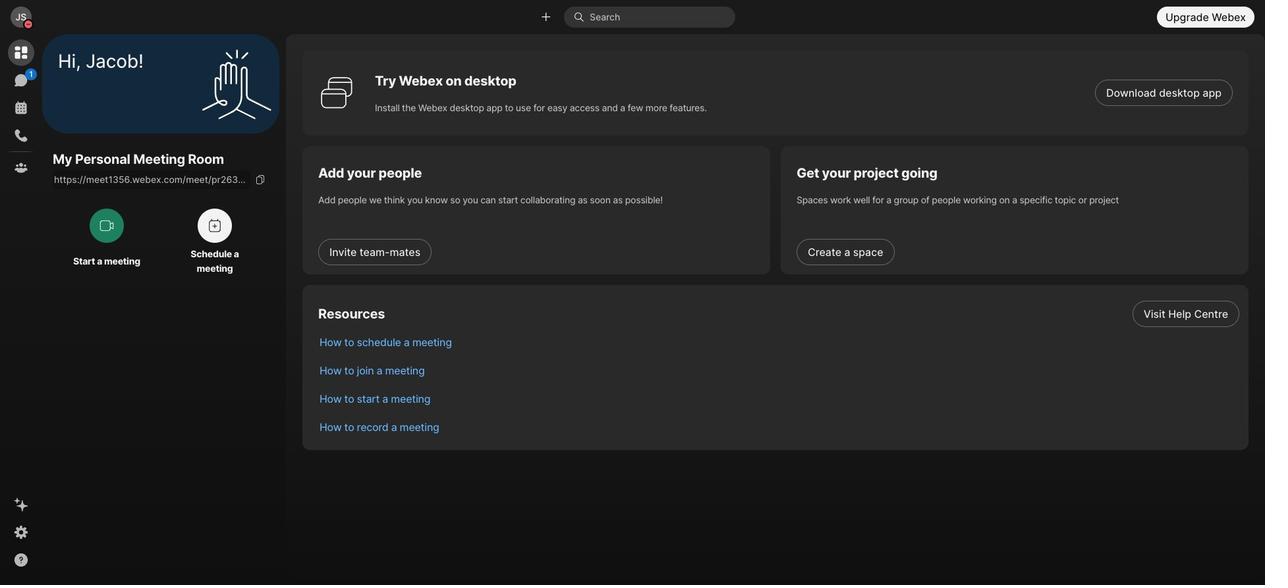Task type: locate. For each thing, give the bounding box(es) containing it.
wrapper image right connect people icon
[[574, 12, 590, 22]]

wrapper image inside webex tab list
[[13, 72, 29, 88]]

navigation
[[0, 34, 42, 586]]

3 list item from the top
[[309, 357, 1249, 385]]

wrapper image up dashboard image
[[24, 20, 33, 29]]

calls image
[[13, 128, 29, 144]]

schedule a meeting image
[[207, 218, 223, 234]]

4 list item from the top
[[309, 385, 1249, 413]]

wrapper image
[[574, 12, 590, 22], [24, 20, 33, 29], [13, 72, 29, 88]]

two hands high-fiving image
[[197, 44, 276, 124]]

None text field
[[53, 171, 250, 189]]

start a meeting image
[[99, 218, 115, 234]]

2 list item from the top
[[309, 328, 1249, 357]]

list item
[[309, 300, 1249, 328], [309, 328, 1249, 357], [309, 357, 1249, 385], [309, 385, 1249, 413], [309, 413, 1249, 442]]

1 list item from the top
[[309, 300, 1249, 328]]

connect people image
[[540, 11, 552, 23]]

wrapper image up meetings icon
[[13, 72, 29, 88]]

click to copy your pmr address image
[[255, 175, 266, 185]]



Task type: vqa. For each thing, say whether or not it's contained in the screenshot.
cancel_16 image
no



Task type: describe. For each thing, give the bounding box(es) containing it.
5 list item from the top
[[309, 413, 1249, 442]]

meetings image
[[13, 100, 29, 116]]

dashboard image
[[13, 45, 29, 61]]

settings image
[[13, 525, 29, 541]]

teams, has no new notifications image
[[13, 160, 29, 176]]

what's new image
[[13, 498, 29, 513]]

help image
[[13, 553, 29, 569]]

webex tab list
[[8, 40, 37, 181]]



